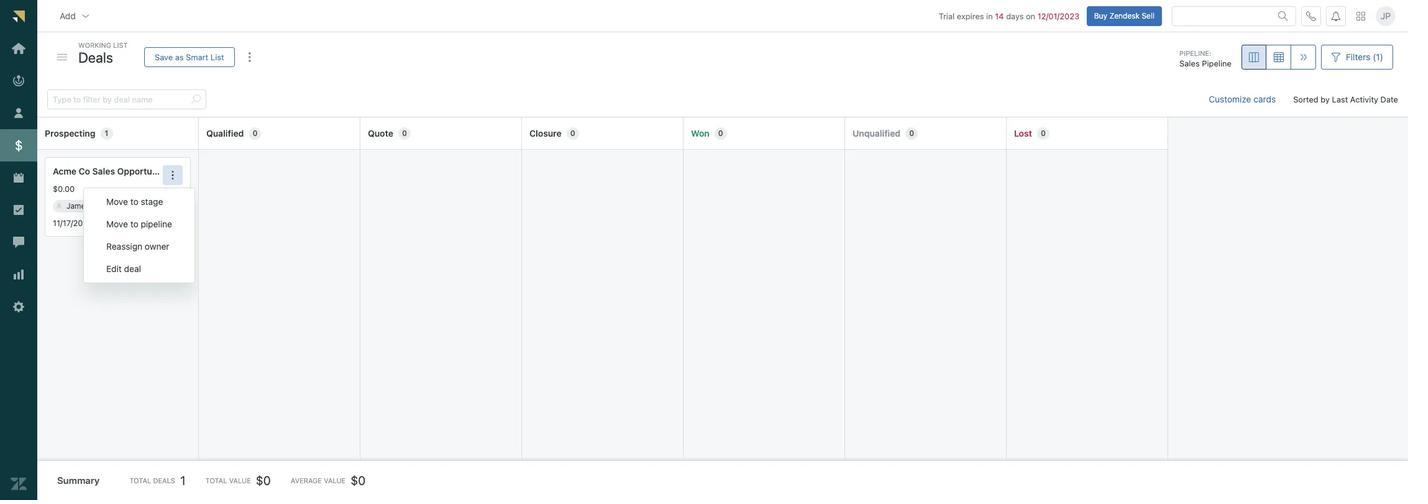 Task type: locate. For each thing, give the bounding box(es) containing it.
buy
[[1094, 11, 1107, 20]]

0 right lost
[[1041, 128, 1046, 138]]

acme
[[53, 166, 76, 177]]

1 move from the top
[[106, 196, 128, 207]]

edit
[[106, 264, 122, 274]]

handler image
[[57, 54, 67, 60]]

deals inside working list deals
[[78, 49, 113, 66]]

pipeline
[[141, 219, 172, 229]]

1 horizontal spatial 1
[[180, 473, 186, 488]]

trial expires in 14 days on 12/01/2023
[[939, 11, 1079, 21]]

sales right co
[[92, 166, 115, 177]]

list
[[113, 41, 128, 49], [211, 52, 224, 62]]

sell
[[1142, 11, 1155, 20]]

1 vertical spatial deals
[[153, 477, 175, 485]]

list right smart
[[211, 52, 224, 62]]

move
[[106, 196, 128, 207], [106, 219, 128, 229]]

1 vertical spatial 1
[[180, 473, 186, 488]]

owner
[[145, 241, 169, 252]]

jp
[[1381, 10, 1391, 21]]

customize cards button
[[1199, 87, 1286, 112]]

2 value from the left
[[324, 477, 346, 485]]

overflow vertical fill image
[[245, 52, 255, 62]]

menu
[[83, 188, 195, 283]]

6 0 from the left
[[1041, 128, 1046, 138]]

total inside total value $0
[[205, 477, 227, 485]]

2 to from the top
[[130, 219, 138, 229]]

11/17/2023
[[53, 218, 93, 228]]

expires
[[957, 11, 984, 21]]

0 vertical spatial 1
[[105, 128, 108, 138]]

filters (1)
[[1346, 52, 1383, 62]]

0 right unqualified
[[909, 128, 914, 138]]

total deals 1
[[129, 473, 186, 488]]

$0 right average
[[351, 473, 366, 488]]

0 vertical spatial deals
[[78, 49, 113, 66]]

on
[[1026, 11, 1035, 21]]

move for move to pipeline
[[106, 219, 128, 229]]

1 horizontal spatial $0
[[351, 473, 366, 488]]

1 total from the left
[[129, 477, 151, 485]]

working
[[78, 41, 111, 49]]

0 vertical spatial move
[[106, 196, 128, 207]]

in
[[986, 11, 993, 21]]

1 $0 from the left
[[256, 473, 271, 488]]

value
[[229, 477, 251, 485], [324, 477, 346, 485]]

move to pipeline menu item
[[84, 213, 195, 236]]

zendesk products image
[[1357, 12, 1365, 20]]

0 right qualified at top left
[[253, 128, 258, 138]]

customize
[[1209, 94, 1251, 104]]

1 to from the top
[[130, 196, 138, 207]]

total inside total deals 1
[[129, 477, 151, 485]]

to left the stage
[[130, 196, 138, 207]]

1 vertical spatial list
[[211, 52, 224, 62]]

sales
[[1180, 59, 1200, 69], [92, 166, 115, 177]]

to
[[130, 196, 138, 207], [130, 219, 138, 229]]

average
[[291, 477, 322, 485]]

move down acme co sales opportunity link
[[106, 196, 128, 207]]

pipeline:
[[1180, 49, 1211, 57]]

0 vertical spatial to
[[130, 196, 138, 207]]

0 horizontal spatial list
[[113, 41, 128, 49]]

move for move to stage
[[106, 196, 128, 207]]

2 0 from the left
[[402, 128, 407, 138]]

total right summary
[[129, 477, 151, 485]]

1 vertical spatial sales
[[92, 166, 115, 177]]

0 horizontal spatial $0
[[256, 473, 271, 488]]

$0 for average value $0
[[351, 473, 366, 488]]

0 right won
[[718, 128, 723, 138]]

to left pipeline
[[130, 219, 138, 229]]

zendesk
[[1110, 11, 1140, 20]]

total
[[129, 477, 151, 485], [205, 477, 227, 485]]

0 right quote
[[402, 128, 407, 138]]

deals
[[78, 49, 113, 66], [153, 477, 175, 485]]

5 0 from the left
[[909, 128, 914, 138]]

deals inside total deals 1
[[153, 477, 175, 485]]

working list deals
[[78, 41, 128, 66]]

1 vertical spatial to
[[130, 219, 138, 229]]

0 vertical spatial list
[[113, 41, 128, 49]]

1 horizontal spatial sales
[[1180, 59, 1200, 69]]

1 left total value $0
[[180, 473, 186, 488]]

pipeline: sales pipeline
[[1180, 49, 1232, 69]]

0 horizontal spatial value
[[229, 477, 251, 485]]

0 horizontal spatial total
[[129, 477, 151, 485]]

calls image
[[1306, 11, 1316, 21]]

1 horizontal spatial list
[[211, 52, 224, 62]]

edit deal menu item
[[84, 258, 195, 280]]

1 down type to filter by deal name field
[[105, 128, 108, 138]]

as
[[175, 52, 184, 62]]

0 for qualified
[[253, 128, 258, 138]]

reassign
[[106, 241, 142, 252]]

0
[[253, 128, 258, 138], [402, 128, 407, 138], [570, 128, 575, 138], [718, 128, 723, 138], [909, 128, 914, 138], [1041, 128, 1046, 138]]

0 horizontal spatial deals
[[78, 49, 113, 66]]

stage
[[141, 196, 163, 207]]

james
[[66, 201, 89, 210]]

reassign owner menu item
[[84, 236, 195, 258]]

12/01/2023
[[1038, 11, 1079, 21]]

sales down "pipeline:"
[[1180, 59, 1200, 69]]

by
[[1321, 94, 1330, 104]]

1 0 from the left
[[253, 128, 258, 138]]

2 total from the left
[[205, 477, 227, 485]]

1 horizontal spatial deals
[[153, 477, 175, 485]]

0 for won
[[718, 128, 723, 138]]

1 vertical spatial move
[[106, 219, 128, 229]]

4 0 from the left
[[718, 128, 723, 138]]

1
[[105, 128, 108, 138], [180, 473, 186, 488]]

date
[[1381, 94, 1398, 104]]

menu containing move to stage
[[83, 188, 195, 283]]

$0.00
[[53, 184, 75, 194]]

$0 left average
[[256, 473, 271, 488]]

2 move from the top
[[106, 219, 128, 229]]

total right total deals 1 at bottom
[[205, 477, 227, 485]]

value for average value $0
[[324, 477, 346, 485]]

$0
[[256, 473, 271, 488], [351, 473, 366, 488]]

list right working at left top
[[113, 41, 128, 49]]

0 vertical spatial sales
[[1180, 59, 1200, 69]]

2 $0 from the left
[[351, 473, 366, 488]]

deal
[[124, 264, 141, 274]]

filters
[[1346, 52, 1371, 62]]

0 horizontal spatial 1
[[105, 128, 108, 138]]

0 right closure
[[570, 128, 575, 138]]

1 horizontal spatial value
[[324, 477, 346, 485]]

0 for closure
[[570, 128, 575, 138]]

acme co sales opportunity link
[[53, 165, 168, 178]]

save as smart list
[[155, 52, 224, 62]]

opportunity
[[117, 166, 168, 177]]

1 horizontal spatial total
[[205, 477, 227, 485]]

(1)
[[1373, 52, 1383, 62]]

1 value from the left
[[229, 477, 251, 485]]

value inside average value $0
[[324, 477, 346, 485]]

3 0 from the left
[[570, 128, 575, 138]]

Type to filter by deal name field
[[53, 90, 186, 109]]

co
[[79, 166, 90, 177]]

value inside total value $0
[[229, 477, 251, 485]]

move down peterson
[[106, 219, 128, 229]]

0 for unqualified
[[909, 128, 914, 138]]



Task type: describe. For each thing, give the bounding box(es) containing it.
sorted
[[1293, 94, 1319, 104]]

trial
[[939, 11, 955, 21]]

$0 for total value $0
[[256, 473, 271, 488]]

contacts image
[[57, 204, 62, 209]]

quote
[[368, 128, 393, 138]]

reassign owner
[[106, 241, 169, 252]]

average value $0
[[291, 473, 366, 488]]

add button
[[50, 3, 101, 28]]

acme co sales opportunity
[[53, 166, 168, 177]]

jp button
[[1376, 6, 1396, 26]]

move to stage menu item
[[84, 191, 195, 213]]

zendesk image
[[11, 476, 27, 492]]

activity
[[1350, 94, 1378, 104]]

buy zendesk sell button
[[1087, 6, 1162, 26]]

pipeline
[[1202, 59, 1232, 69]]

edit deal
[[106, 264, 141, 274]]

cards
[[1254, 94, 1276, 104]]

filters (1) button
[[1321, 45, 1393, 70]]

0 for lost
[[1041, 128, 1046, 138]]

total value $0
[[205, 473, 271, 488]]

won
[[691, 128, 710, 138]]

value for total value $0
[[229, 477, 251, 485]]

list inside working list deals
[[113, 41, 128, 49]]

total for $0
[[205, 477, 227, 485]]

total for 1
[[129, 477, 151, 485]]

0 horizontal spatial sales
[[92, 166, 115, 177]]

lost
[[1014, 128, 1032, 138]]

buy zendesk sell
[[1094, 11, 1155, 20]]

0 for quote
[[402, 128, 407, 138]]

last
[[1332, 94, 1348, 104]]

move to stage
[[106, 196, 163, 207]]

customize cards
[[1209, 94, 1276, 104]]

summary
[[57, 475, 100, 486]]

move to pipeline
[[106, 219, 172, 229]]

sorted by last activity date
[[1293, 94, 1398, 104]]

unqualified
[[853, 128, 901, 138]]

james peterson
[[66, 201, 123, 210]]

save as smart list button
[[144, 47, 235, 67]]

chevron down image
[[81, 11, 91, 21]]

search image
[[1278, 11, 1288, 21]]

search image
[[191, 95, 201, 104]]

save
[[155, 52, 173, 62]]

smart
[[186, 52, 208, 62]]

sales inside the pipeline: sales pipeline
[[1180, 59, 1200, 69]]

to for pipeline
[[130, 219, 138, 229]]

days
[[1006, 11, 1024, 21]]

peterson
[[91, 201, 123, 210]]

qualified
[[206, 128, 244, 138]]

list inside button
[[211, 52, 224, 62]]

14
[[995, 11, 1004, 21]]

add
[[60, 10, 76, 21]]

bell image
[[1331, 11, 1341, 21]]

closure
[[529, 128, 562, 138]]

prospecting
[[45, 128, 95, 138]]

to for stage
[[130, 196, 138, 207]]



Task type: vqa. For each thing, say whether or not it's contained in the screenshot.
pipeline
yes



